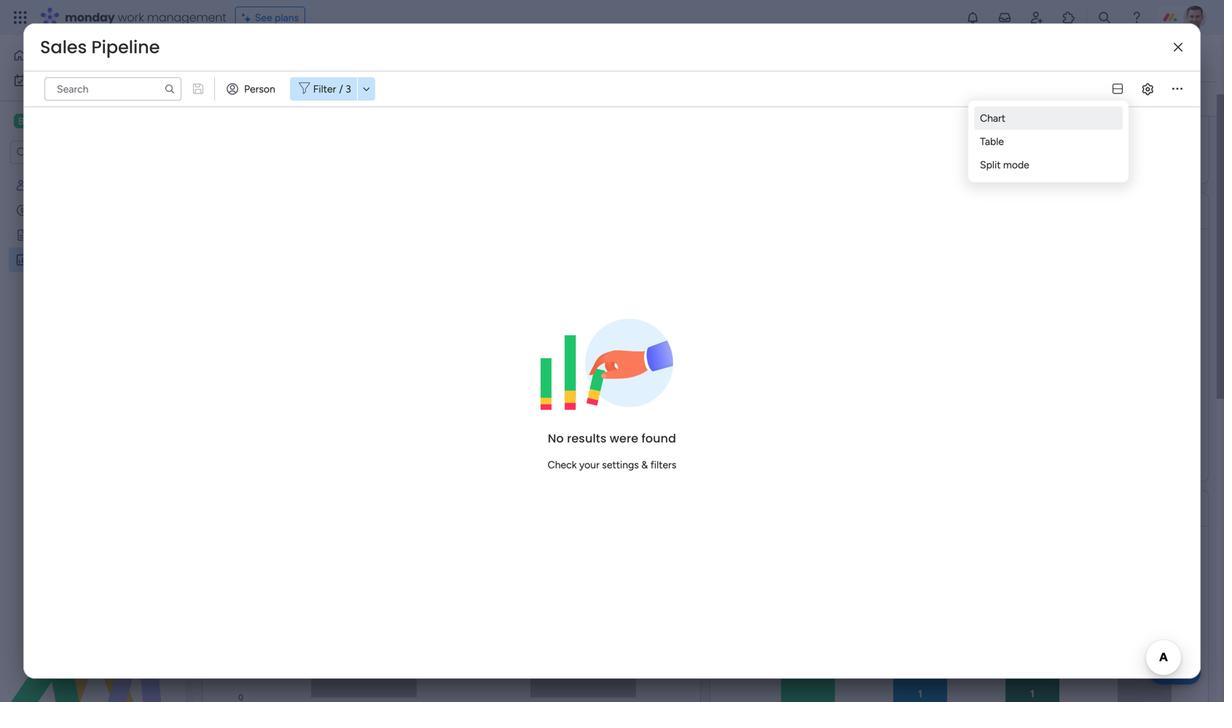 Task type: describe. For each thing, give the bounding box(es) containing it.
1 connected board
[[329, 93, 414, 105]]

settings image
[[1183, 92, 1197, 106]]

monday marketplace image
[[1062, 10, 1077, 25]]

home option
[[9, 44, 177, 67]]

settings
[[602, 458, 639, 471]]

no results image
[[541, 308, 684, 417]]

check your settings & filters
[[548, 458, 677, 471]]

$104,000
[[335, 56, 568, 120]]

select product image
[[13, 10, 28, 25]]

chart
[[981, 112, 1006, 124]]

my work link
[[9, 69, 177, 92]]

add widget button
[[211, 87, 296, 111]]

table
[[981, 135, 1005, 148]]

sales for sales pipeline
[[40, 35, 87, 59]]

help image
[[1130, 10, 1145, 25]]

notifications image
[[966, 10, 981, 25]]

split
[[981, 159, 1001, 171]]

filters
[[651, 458, 677, 471]]

arrow down image
[[358, 80, 375, 98]]

invite members image
[[1030, 10, 1045, 25]]

v2 split view image
[[1113, 84, 1124, 94]]

1
[[329, 93, 333, 105]]

my work option
[[9, 69, 177, 92]]

your
[[580, 458, 600, 471]]

work for monday
[[118, 9, 144, 26]]

/
[[339, 83, 343, 95]]

sales for sales dashboard
[[219, 42, 281, 74]]

actual
[[736, 202, 779, 220]]

filter
[[313, 83, 336, 95]]

work for my
[[50, 74, 72, 86]]

were
[[610, 430, 639, 446]]

$208,000
[[839, 56, 1080, 120]]

plans
[[275, 11, 299, 24]]

management
[[147, 9, 227, 26]]

pipeline
[[91, 35, 160, 59]]

my work
[[34, 74, 72, 86]]

results
[[567, 430, 607, 446]]

actual revenue by month (deals won)
[[736, 202, 991, 220]]

public dashboard image
[[15, 253, 29, 267]]

found
[[642, 430, 677, 446]]



Task type: vqa. For each thing, say whether or not it's contained in the screenshot.
325 inside PHOENIX LEVY Dialog
no



Task type: locate. For each thing, give the bounding box(es) containing it.
work inside my work option
[[50, 74, 72, 86]]

search everything image
[[1098, 10, 1113, 25]]

by
[[843, 202, 860, 220]]

(deals
[[909, 202, 953, 220]]

search image
[[164, 83, 176, 95]]

add
[[237, 93, 256, 105]]

monday work management
[[65, 9, 227, 26]]

help button
[[1151, 661, 1201, 685]]

&
[[642, 458, 648, 471]]

0 vertical spatial work
[[118, 9, 144, 26]]

see plans
[[255, 11, 299, 24]]

work right my
[[50, 74, 72, 86]]

home link
[[9, 44, 177, 67]]

won)
[[957, 202, 991, 220]]

mode
[[1004, 159, 1030, 171]]

0 horizontal spatial work
[[50, 74, 72, 86]]

lottie animation image
[[0, 555, 186, 702]]

person
[[244, 83, 275, 95]]

1 connected board button
[[302, 87, 420, 111]]

3
[[346, 83, 351, 95]]

work
[[118, 9, 144, 26], [50, 74, 72, 86]]

arrow down image
[[727, 90, 745, 108]]

0 horizontal spatial sales
[[40, 35, 87, 59]]

check
[[548, 458, 577, 471]]

add widget
[[237, 93, 290, 105]]

sales dashboard banner
[[193, 35, 1218, 117]]

Sales Pipeline field
[[36, 35, 164, 59]]

sales up my work
[[40, 35, 87, 59]]

person button
[[221, 77, 284, 101]]

help
[[1163, 665, 1189, 680]]

no results were found
[[548, 430, 677, 446]]

1 horizontal spatial sales
[[219, 42, 281, 74]]

update feed image
[[998, 10, 1013, 25]]

1 horizontal spatial filter dashboard by text search field
[[435, 87, 568, 111]]

filter / 3
[[313, 83, 351, 95]]

month
[[864, 202, 906, 220]]

connected
[[335, 93, 385, 105]]

dashboard
[[286, 42, 414, 74]]

public board image
[[15, 228, 29, 242]]

split mode
[[981, 159, 1030, 171]]

terry turtle image
[[1184, 6, 1207, 29]]

0 horizontal spatial filter dashboard by text search field
[[44, 77, 182, 101]]

option
[[0, 172, 186, 175]]

sales
[[40, 35, 87, 59], [219, 42, 281, 74]]

Filter dashboard by text search field
[[44, 77, 182, 101], [435, 87, 568, 111]]

none search field search
[[44, 77, 182, 101]]

dapulse x slim image
[[1174, 42, 1183, 53]]

see
[[255, 11, 272, 24]]

None search field
[[44, 77, 182, 101], [435, 87, 568, 111], [435, 87, 568, 111]]

1 horizontal spatial work
[[118, 9, 144, 26]]

sales up 'person' popup button
[[219, 42, 281, 74]]

more dots image
[[1173, 84, 1183, 94]]

no
[[548, 430, 564, 446]]

sales pipeline
[[40, 35, 160, 59]]

my
[[34, 74, 48, 86]]

work up the pipeline
[[118, 9, 144, 26]]

workspace image
[[14, 113, 28, 129]]

b button
[[10, 109, 142, 133]]

Sales Dashboard field
[[216, 42, 418, 74]]

monday
[[65, 9, 115, 26]]

home
[[32, 49, 60, 62]]

lottie animation element
[[0, 555, 186, 702]]

sales inside banner
[[219, 42, 281, 74]]

sales dashboard
[[219, 42, 414, 74]]

see plans button
[[235, 7, 306, 28]]

widget
[[258, 93, 290, 105]]

list box
[[0, 170, 186, 469]]

1 vertical spatial work
[[50, 74, 72, 86]]

board
[[387, 93, 414, 105]]

revenue
[[782, 202, 840, 220]]

b
[[18, 115, 24, 127]]



